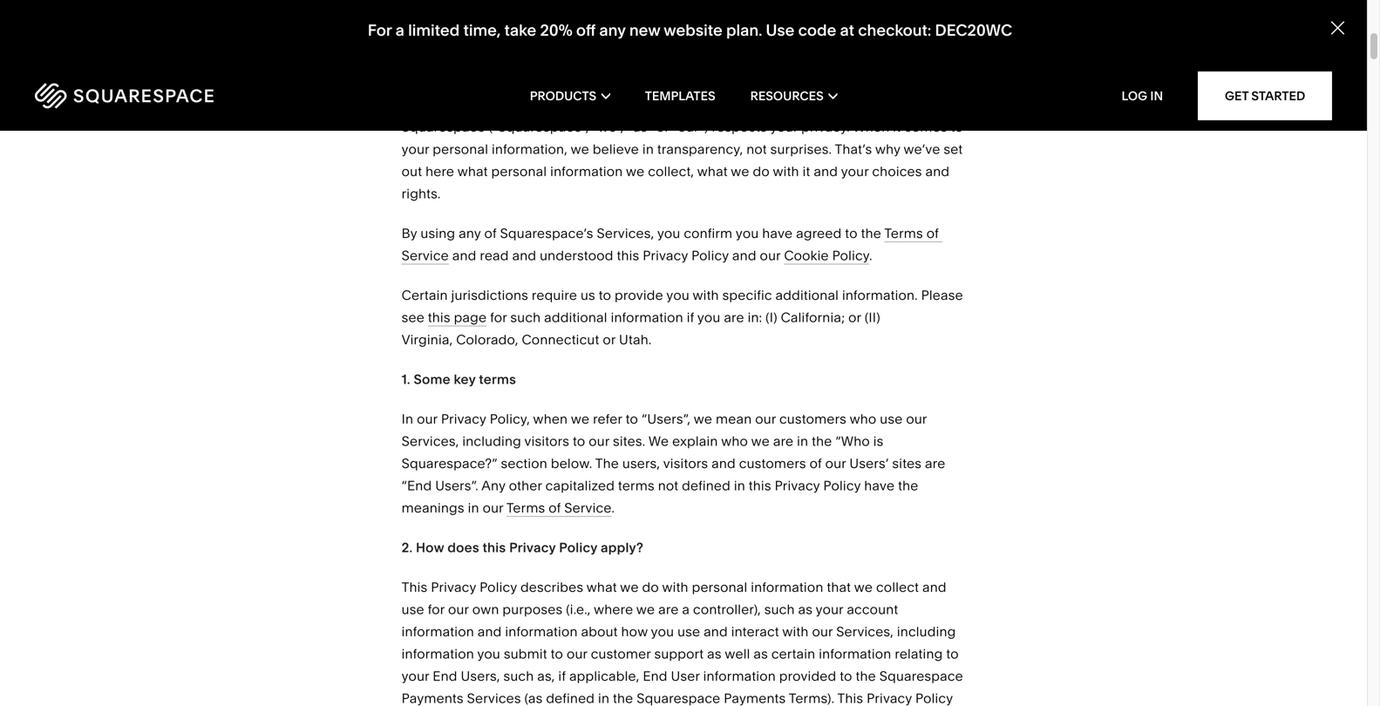 Task type: locate. For each thing, give the bounding box(es) containing it.
where
[[594, 602, 634, 618]]

2 horizontal spatial use
[[880, 411, 903, 428]]

users'
[[850, 456, 889, 472]]

0 vertical spatial or
[[657, 119, 670, 135]]

policy up own
[[480, 580, 517, 596]]

you up and read and understood this privacy policy and our cookie policy .
[[658, 226, 681, 242]]

0 vertical spatial including
[[463, 434, 522, 450]]

such
[[511, 310, 541, 326], [765, 602, 795, 618], [504, 669, 534, 685]]

who up "who
[[850, 411, 877, 428]]

visitors
[[525, 434, 570, 450], [664, 456, 709, 472]]

1 horizontal spatial additional
[[776, 288, 839, 304]]

you left "in:" on the right top of the page
[[698, 310, 721, 326]]

a
[[396, 21, 405, 40], [682, 602, 690, 618]]

1 vertical spatial such
[[765, 602, 795, 618]]

do inside this privacy policy describes what we do with personal information that we collect and use for our own purposes (i.e., where we are a controller), such as your account information and information about how you use and interact with our services, including information you submit to our customer support as well as certain information relating to your end users, such as, if applicable, end user information provided to the squarespace payments services (as defined in the
[[642, 580, 659, 596]]

are
[[724, 310, 745, 326], [774, 434, 794, 450], [926, 456, 946, 472], [659, 602, 679, 618]]

of inside terms of service
[[927, 226, 939, 242]]

0 horizontal spatial any
[[459, 226, 481, 242]]

any
[[600, 21, 626, 40], [459, 226, 481, 242]]

personal up here
[[433, 141, 489, 158]]

1 vertical spatial .
[[612, 500, 615, 517]]

20%
[[540, 21, 573, 40]]

dec20wc
[[936, 21, 1013, 40]]

not
[[747, 141, 767, 158], [658, 478, 679, 494]]

defined inside 'in our privacy policy, when we refer to "users", we mean our customers who use our services, including visitors to our sites. we explain who we are in the "who is squarespace?" section below. the users, visitors and customers of our users' sites are "end users". any other capitalized terms not defined in this privacy policy have the meanings in our'
[[682, 478, 731, 494]]

of left users'
[[810, 456, 822, 472]]

in down applicable,
[[598, 691, 610, 707]]

of up read
[[485, 226, 497, 242]]

1 vertical spatial have
[[865, 478, 895, 494]]

policy
[[692, 248, 729, 264], [833, 248, 870, 264], [824, 478, 861, 494], [559, 540, 598, 556], [480, 580, 517, 596]]

1 horizontal spatial who
[[850, 411, 877, 428]]

in
[[643, 141, 654, 158], [797, 434, 809, 450], [734, 478, 746, 494], [468, 500, 479, 517], [598, 691, 610, 707]]

use up 'support'
[[678, 624, 701, 640]]

to
[[951, 119, 964, 135], [845, 226, 858, 242], [599, 288, 612, 304], [626, 411, 639, 428], [573, 434, 586, 450], [551, 647, 564, 663], [947, 647, 959, 663], [840, 669, 853, 685]]

as left well
[[708, 647, 722, 663]]

meanings
[[402, 500, 465, 517]]

get started
[[1226, 89, 1306, 103]]

1 vertical spatial squarespace
[[880, 669, 964, 685]]

. up information. at the top of the page
[[870, 248, 873, 264]]

any right off at top
[[600, 21, 626, 40]]

are left "who
[[774, 434, 794, 450]]

jurisdictions
[[451, 288, 529, 304]]

this privacy policy describes what we do with personal information that we collect and use for our own purposes (i.e., where we are a controller), such as your account information and information about how you use and interact with our services, including information you submit to our customer support as well as certain information relating to your end users, such as, if applicable, end user information provided to the squarespace payments services (as defined in the
[[402, 580, 967, 707]]

terms of service link up provide
[[402, 226, 943, 265]]

customers down mean
[[739, 456, 807, 472]]

policy inside this privacy policy describes what we do with personal information that we collect and use for our own purposes (i.e., where we are a controller), such as your account information and information about how you use and interact with our services, including information you submit to our customer support as well as certain information relating to your end users, such as, if applicable, end user information provided to the squarespace payments services (as defined in the
[[480, 580, 517, 596]]

0 vertical spatial use
[[880, 411, 903, 428]]

0 vertical spatial not
[[747, 141, 767, 158]]

terms inside 'in our privacy policy, when we refer to "users", we mean our customers who use our services, including visitors to our sites. we explain who we are in the "who is squarespace?" section below. the users, visitors and customers of our users' sites are "end users". any other capitalized terms not defined in this privacy policy have the meanings in our'
[[618, 478, 655, 494]]

1 vertical spatial a
[[682, 602, 690, 618]]

0 horizontal spatial defined
[[546, 691, 595, 707]]

provided
[[780, 669, 837, 685]]

privacy inside this privacy policy describes what we do with personal information that we collect and use for our own purposes (i.e., where we are a controller), such as your account information and information about how you use and interact with our services, including information you submit to our customer support as well as certain information relating to your end users, such as, if applicable, end user information provided to the squarespace payments services (as defined in the
[[431, 580, 476, 596]]

additional up california;
[[776, 288, 839, 304]]

(as
[[525, 691, 543, 707]]

in inside squarespace ("squarespace", "we", "us" or "our") respects your privacy. when it comes to your personal information, we believe in transparency, not surprises. that's why we've set out here what personal information we collect, what we do with it and your choices and rights.
[[643, 141, 654, 158]]

0 horizontal spatial it
[[803, 164, 811, 180]]

our
[[760, 248, 781, 264], [417, 411, 438, 428], [756, 411, 776, 428], [907, 411, 927, 428], [589, 434, 610, 450], [826, 456, 847, 472], [483, 500, 504, 517], [448, 602, 469, 618], [812, 624, 833, 640], [567, 647, 588, 663]]

1 vertical spatial or
[[849, 310, 862, 326]]

we
[[571, 141, 590, 158], [626, 164, 645, 180], [731, 164, 750, 180], [571, 411, 590, 428], [694, 411, 713, 428], [752, 434, 770, 450], [620, 580, 639, 596], [855, 580, 873, 596], [637, 602, 655, 618]]

is
[[874, 434, 884, 450]]

1 vertical spatial any
[[459, 226, 481, 242]]

a right for
[[396, 21, 405, 40]]

do down respects
[[753, 164, 770, 180]]

0 vertical spatial services,
[[597, 226, 655, 242]]

service down the capitalized
[[565, 500, 612, 517]]

.
[[870, 248, 873, 264], [612, 500, 615, 517]]

use
[[880, 411, 903, 428], [402, 602, 425, 618], [678, 624, 701, 640]]

terms inside terms of service
[[885, 226, 924, 242]]

1 vertical spatial in
[[402, 411, 414, 428]]

use up the is
[[880, 411, 903, 428]]

including inside this privacy policy describes what we do with personal information that we collect and use for our own purposes (i.e., where we are a controller), such as your account information and information about how you use and interact with our services, including information you submit to our customer support as well as certain information relating to your end users, such as, if applicable, end user information provided to the squarespace payments services (as defined in the
[[897, 624, 956, 640]]

in down 1.
[[402, 411, 414, 428]]

terms right key on the left bottom
[[479, 372, 516, 388]]

1 horizontal spatial end
[[643, 669, 668, 685]]

1 horizontal spatial what
[[587, 580, 617, 596]]

as up 'certain'
[[799, 602, 813, 618]]

0 horizontal spatial visitors
[[525, 434, 570, 450]]

1 vertical spatial personal
[[492, 164, 547, 180]]

use for our
[[880, 411, 903, 428]]

we down believe
[[626, 164, 645, 180]]

have down users'
[[865, 478, 895, 494]]

defined down explain
[[682, 478, 731, 494]]

new
[[630, 21, 661, 40]]

policy down users'
[[824, 478, 861, 494]]

information down believe
[[551, 164, 623, 180]]

information down well
[[704, 669, 776, 685]]

including
[[463, 434, 522, 450], [897, 624, 956, 640]]

1 vertical spatial do
[[642, 580, 659, 596]]

2.
[[402, 540, 413, 556]]

time,
[[464, 21, 501, 40]]

who down mean
[[722, 434, 748, 450]]

0 horizontal spatial personal
[[433, 141, 489, 158]]

0 vertical spatial in
[[1151, 89, 1164, 103]]

1 vertical spatial additional
[[544, 310, 608, 326]]

in right log on the top of page
[[1151, 89, 1164, 103]]

to up "as,"
[[551, 647, 564, 663]]

have up the cookie
[[763, 226, 793, 242]]

and down explain
[[712, 456, 736, 472]]

comes
[[905, 119, 948, 135]]

to inside squarespace ("squarespace", "we", "us" or "our") respects your privacy. when it comes to your personal information, we believe in transparency, not surprises. that's why we've set out here what personal information we collect, what we do with it and your choices and rights.
[[951, 119, 964, 135]]

0 vertical spatial do
[[753, 164, 770, 180]]

1 horizontal spatial .
[[870, 248, 873, 264]]

defined down "as,"
[[546, 691, 595, 707]]

personal
[[433, 141, 489, 158], [492, 164, 547, 180], [692, 580, 748, 596]]

personal down "information,"
[[492, 164, 547, 180]]

services, up the squarespace?"
[[402, 434, 459, 450]]

we up account
[[855, 580, 873, 596]]

1 horizontal spatial visitors
[[664, 456, 709, 472]]

0 horizontal spatial services,
[[402, 434, 459, 450]]

1 horizontal spatial have
[[865, 478, 895, 494]]

0 vertical spatial terms of service link
[[402, 226, 943, 265]]

use inside 'in our privacy policy, when we refer to "users", we mean our customers who use our services, including visitors to our sites. we explain who we are in the "who is squarespace?" section below. the users, visitors and customers of our users' sites are "end users". any other capitalized terms not defined in this privacy policy have the meanings in our'
[[880, 411, 903, 428]]

1 horizontal spatial or
[[657, 119, 670, 135]]

terms
[[885, 226, 924, 242], [507, 500, 546, 517]]

1 vertical spatial including
[[897, 624, 956, 640]]

1 horizontal spatial terms
[[885, 226, 924, 242]]

0 vertical spatial a
[[396, 21, 405, 40]]

if
[[687, 310, 695, 326], [559, 669, 566, 685]]

1 horizontal spatial including
[[897, 624, 956, 640]]

1 end from the left
[[433, 669, 458, 685]]

such down require
[[511, 310, 541, 326]]

connecticut
[[522, 332, 600, 348]]

our up sites
[[907, 411, 927, 428]]

what right here
[[458, 164, 488, 180]]

1 vertical spatial if
[[559, 669, 566, 685]]

services, inside this privacy policy describes what we do with personal information that we collect and use for our own purposes (i.e., where we are a controller), such as your account information and information about how you use and interact with our services, including information you submit to our customer support as well as certain information relating to your end users, such as, if applicable, end user information provided to the squarespace payments services (as defined in the
[[837, 624, 894, 640]]

"our")
[[673, 119, 709, 135]]

what up where
[[587, 580, 617, 596]]

this down mean
[[749, 478, 772, 494]]

squarespace inside squarespace ("squarespace", "we", "us" or "our") respects your privacy. when it comes to your personal information, we believe in transparency, not surprises. that's why we've set out here what personal information we collect, what we do with it and your choices and rights.
[[402, 119, 486, 135]]

0 vertical spatial terms
[[885, 226, 924, 242]]

including down policy,
[[463, 434, 522, 450]]

policy,
[[490, 411, 530, 428]]

1 horizontal spatial squarespace
[[880, 669, 964, 685]]

information.
[[843, 288, 918, 304]]

users,
[[461, 669, 500, 685]]

0 vertical spatial additional
[[776, 288, 839, 304]]

such up "interact" at the right bottom
[[765, 602, 795, 618]]

services, up and read and understood this privacy policy and our cookie policy .
[[597, 226, 655, 242]]

in down "us"
[[643, 141, 654, 158]]

1 horizontal spatial for
[[490, 310, 507, 326]]

end left user
[[643, 669, 668, 685]]

here
[[426, 164, 455, 180]]

to inside certain jurisdictions require us to provide you with specific additional information. please see
[[599, 288, 612, 304]]

2 horizontal spatial personal
[[692, 580, 748, 596]]

it
[[893, 119, 901, 135], [803, 164, 811, 180]]

service for terms of service .
[[565, 500, 612, 517]]

and right collect at the right
[[923, 580, 947, 596]]

service down 'using'
[[402, 248, 449, 264]]

information down account
[[819, 647, 892, 663]]

information up payments
[[402, 647, 474, 663]]

section
[[501, 456, 548, 472]]

for
[[490, 310, 507, 326], [428, 602, 445, 618]]

"us"
[[627, 119, 653, 135]]

agreed
[[796, 226, 842, 242]]

for inside for such additional information if you are in: (i) california; or (ii) virginia, colorado, connecticut or utah.
[[490, 310, 507, 326]]

1 horizontal spatial not
[[747, 141, 767, 158]]

0 vertical spatial defined
[[682, 478, 731, 494]]

information
[[551, 164, 623, 180], [611, 310, 684, 326], [751, 580, 824, 596], [402, 624, 474, 640], [505, 624, 578, 640], [402, 647, 474, 663], [819, 647, 892, 663], [704, 669, 776, 685]]

1 vertical spatial services,
[[402, 434, 459, 450]]

1 horizontal spatial in
[[1151, 89, 1164, 103]]

certain jurisdictions require us to provide you with specific additional information. please see
[[402, 288, 967, 326]]

our down 'refer'
[[589, 434, 610, 450]]

0 horizontal spatial in
[[402, 411, 414, 428]]

defined inside this privacy policy describes what we do with personal information that we collect and use for our own purposes (i.e., where we are a controller), such as your account information and information about how you use and interact with our services, including information you submit to our customer support as well as certain information relating to your end users, such as, if applicable, end user information provided to the squarespace payments services (as defined in the
[[546, 691, 595, 707]]

additional
[[776, 288, 839, 304], [544, 310, 608, 326]]

0 horizontal spatial additional
[[544, 310, 608, 326]]

1 vertical spatial terms
[[507, 500, 546, 517]]

not inside 'in our privacy policy, when we refer to "users", we mean our customers who use our services, including visitors to our sites. we explain who we are in the "who is squarespace?" section below. the users, visitors and customers of our users' sites are "end users". any other capitalized terms not defined in this privacy policy have the meanings in our'
[[658, 478, 679, 494]]

by
[[402, 226, 417, 242]]

terms of service
[[402, 226, 943, 264]]

products button
[[530, 61, 610, 131]]

or left utah.
[[603, 332, 616, 348]]

0 vertical spatial squarespace
[[402, 119, 486, 135]]

terms of service link
[[402, 226, 943, 265], [507, 500, 612, 517]]

collect
[[877, 580, 919, 596]]

1 horizontal spatial as
[[754, 647, 768, 663]]

2 vertical spatial such
[[504, 669, 534, 685]]

customer
[[591, 647, 651, 663]]

and up specific
[[733, 248, 757, 264]]

1 horizontal spatial defined
[[682, 478, 731, 494]]

or left (ii)
[[849, 310, 862, 326]]

end
[[433, 669, 458, 685], [643, 669, 668, 685]]

0 horizontal spatial terms
[[507, 500, 546, 517]]

it up why
[[893, 119, 901, 135]]

not down respects
[[747, 141, 767, 158]]

we
[[649, 434, 669, 450]]

read
[[480, 248, 509, 264]]

2 vertical spatial or
[[603, 332, 616, 348]]

support
[[655, 647, 704, 663]]

including inside 'in our privacy policy, when we refer to "users", we mean our customers who use our services, including visitors to our sites. we explain who we are in the "who is squarespace?" section below. the users, visitors and customers of our users' sites are "end users". any other capitalized terms not defined in this privacy policy have the meanings in our'
[[463, 434, 522, 450]]

this inside 'in our privacy policy, when we refer to "users", we mean our customers who use our services, including visitors to our sites. we explain who we are in the "who is squarespace?" section below. the users, visitors and customers of our users' sites are "end users". any other capitalized terms not defined in this privacy policy have the meanings in our'
[[749, 478, 772, 494]]

terms down other at the left
[[507, 500, 546, 517]]

1 vertical spatial terms of service link
[[507, 500, 612, 517]]

1 vertical spatial defined
[[546, 691, 595, 707]]

have inside 'in our privacy policy, when we refer to "users", we mean our customers who use our services, including visitors to our sites. we explain who we are in the "who is squarespace?" section below. the users, visitors and customers of our users' sites are "end users". any other capitalized terms not defined in this privacy policy have the meanings in our'
[[865, 478, 895, 494]]

terms of service link down the capitalized
[[507, 500, 612, 517]]

privacy
[[643, 248, 688, 264], [441, 411, 487, 428], [775, 478, 820, 494], [509, 540, 556, 556], [431, 580, 476, 596]]

such inside for such additional information if you are in: (i) california; or (ii) virginia, colorado, connecticut or utah.
[[511, 310, 541, 326]]

0 horizontal spatial who
[[722, 434, 748, 450]]

end up payments
[[433, 669, 458, 685]]

please
[[922, 288, 964, 304]]

you up 'support'
[[651, 624, 674, 640]]

1 horizontal spatial any
[[600, 21, 626, 40]]

certain
[[772, 647, 816, 663]]

off
[[576, 21, 596, 40]]

0 horizontal spatial for
[[428, 602, 445, 618]]

terms
[[479, 372, 516, 388], [618, 478, 655, 494]]

that
[[827, 580, 851, 596]]

service inside terms of service
[[402, 248, 449, 264]]

collect,
[[648, 164, 694, 180]]

and down we've
[[926, 164, 950, 180]]

we up explain
[[694, 411, 713, 428]]

it down surprises. on the top of page
[[803, 164, 811, 180]]

the down applicable,
[[613, 691, 634, 707]]

"users",
[[642, 411, 691, 428]]

terms of service .
[[507, 500, 615, 517]]

are left "in:" on the right top of the page
[[724, 310, 745, 326]]

1 horizontal spatial it
[[893, 119, 901, 135]]

information down provide
[[611, 310, 684, 326]]

0 vertical spatial customers
[[780, 411, 847, 428]]

confirm
[[684, 226, 733, 242]]

1 horizontal spatial terms
[[618, 478, 655, 494]]

0 horizontal spatial use
[[402, 602, 425, 618]]

0 vertical spatial terms
[[479, 372, 516, 388]]

0 horizontal spatial if
[[559, 669, 566, 685]]

in
[[1151, 89, 1164, 103], [402, 411, 414, 428]]

this right does
[[483, 540, 506, 556]]

1 vertical spatial visitors
[[664, 456, 709, 472]]

in inside this privacy policy describes what we do with personal information that we collect and use for our own purposes (i.e., where we are a controller), such as your account information and information about how you use and interact with our services, including information you submit to our customer support as well as certain information relating to your end users, such as, if applicable, end user information provided to the squarespace payments services (as defined in the
[[598, 691, 610, 707]]

do
[[753, 164, 770, 180], [642, 580, 659, 596]]

1 horizontal spatial use
[[678, 624, 701, 640]]

any
[[482, 478, 506, 494]]

. down the capitalized
[[612, 500, 615, 517]]

0 vertical spatial any
[[600, 21, 626, 40]]

0 vertical spatial .
[[870, 248, 873, 264]]

are inside this privacy policy describes what we do with personal information that we collect and use for our own purposes (i.e., where we are a controller), such as your account information and information about how you use and interact with our services, including information you submit to our customer support as well as certain information relating to your end users, such as, if applicable, end user information provided to the squarespace payments services (as defined in the
[[659, 602, 679, 618]]

a left controller),
[[682, 602, 690, 618]]

use down 'this'
[[402, 602, 425, 618]]

1 horizontal spatial service
[[565, 500, 612, 517]]

2 vertical spatial personal
[[692, 580, 748, 596]]

the
[[861, 226, 882, 242], [812, 434, 833, 450], [899, 478, 919, 494], [856, 669, 877, 685], [613, 691, 634, 707]]

0 horizontal spatial service
[[402, 248, 449, 264]]

0 vertical spatial for
[[490, 310, 507, 326]]

1 vertical spatial use
[[402, 602, 425, 618]]

to up set
[[951, 119, 964, 135]]

how
[[622, 624, 648, 640]]

of down the capitalized
[[549, 500, 561, 517]]

policy down confirm
[[692, 248, 729, 264]]

with inside certain jurisdictions require us to provide you with specific additional information. please see
[[693, 288, 719, 304]]

1 vertical spatial not
[[658, 478, 679, 494]]

this page link
[[428, 310, 487, 327]]

0 vertical spatial visitors
[[525, 434, 570, 450]]

1 vertical spatial it
[[803, 164, 811, 180]]

templates link
[[645, 61, 716, 131]]

personal up controller),
[[692, 580, 748, 596]]

key
[[454, 372, 476, 388]]

1 horizontal spatial a
[[682, 602, 690, 618]]

0 horizontal spatial squarespace
[[402, 119, 486, 135]]

0 vertical spatial who
[[850, 411, 877, 428]]

terms down the users,
[[618, 478, 655, 494]]

2 horizontal spatial services,
[[837, 624, 894, 640]]

you right provide
[[667, 288, 690, 304]]

as down "interact" at the right bottom
[[754, 647, 768, 663]]

why
[[876, 141, 901, 158]]

we up how
[[637, 602, 655, 618]]

0 vertical spatial such
[[511, 310, 541, 326]]



Task type: describe. For each thing, give the bounding box(es) containing it.
in inside 'in our privacy policy, when we refer to "users", we mean our customers who use our services, including visitors to our sites. we explain who we are in the "who is squarespace?" section below. the users, visitors and customers of our users' sites are "end users". any other capitalized terms not defined in this privacy policy have the meanings in our'
[[402, 411, 414, 428]]

capitalized
[[546, 478, 615, 494]]

respects
[[712, 119, 767, 135]]

own
[[473, 602, 499, 618]]

cookie
[[784, 248, 829, 264]]

0 horizontal spatial what
[[458, 164, 488, 180]]

we left believe
[[571, 141, 590, 158]]

virginia, colorado,
[[402, 332, 519, 348]]

policy inside 'in our privacy policy, when we refer to "users", we mean our customers who use our services, including visitors to our sites. we explain who we are in the "who is squarespace?" section below. the users, visitors and customers of our users' sites are "end users". any other capitalized terms not defined in this privacy policy have the meanings in our'
[[824, 478, 861, 494]]

your down "that"
[[816, 602, 844, 618]]

choices
[[873, 164, 923, 180]]

28,
[[547, 80, 566, 96]]

(i)
[[766, 310, 778, 326]]

resources
[[751, 89, 824, 103]]

policy down agreed
[[833, 248, 870, 264]]

services, inside 'in our privacy policy, when we refer to "users", we mean our customers who use our services, including visitors to our sites. we explain who we are in the "who is squarespace?" section below. the users, visitors and customers of our users' sites are "end users". any other capitalized terms not defined in this privacy policy have the meanings in our'
[[402, 434, 459, 450]]

our up 'certain'
[[812, 624, 833, 640]]

controller),
[[693, 602, 761, 618]]

squarespace ("squarespace", "we", "us" or "our") respects your privacy. when it comes to your personal information, we believe in transparency, not surprises. that's why we've set out here what personal information we collect, what we do with it and your choices and rights.
[[402, 119, 967, 202]]

and down controller),
[[704, 624, 728, 640]]

and left read
[[452, 248, 477, 264]]

2 horizontal spatial as
[[799, 602, 813, 618]]

services
[[467, 691, 521, 707]]

are right sites
[[926, 456, 946, 472]]

account
[[847, 602, 899, 618]]

not inside squarespace ("squarespace", "we", "us" or "our") respects your privacy. when it comes to your personal information, we believe in transparency, not surprises. that's why we've set out here what personal information we collect, what we do with it and your choices and rights.
[[747, 141, 767, 158]]

information down 'this'
[[402, 624, 474, 640]]

to right provided
[[840, 669, 853, 685]]

when
[[533, 411, 568, 428]]

we've
[[904, 141, 941, 158]]

your up payments
[[402, 669, 430, 685]]

our down about
[[567, 647, 588, 663]]

us
[[581, 288, 596, 304]]

additional inside certain jurisdictions require us to provide you with specific additional information. please see
[[776, 288, 839, 304]]

this page
[[428, 310, 487, 326]]

for
[[368, 21, 392, 40]]

squarespace logo link
[[35, 83, 294, 109]]

your up surprises. on the top of page
[[771, 119, 798, 135]]

explain
[[673, 434, 718, 450]]

understood
[[540, 248, 614, 264]]

we down mean
[[752, 434, 770, 450]]

well
[[725, 647, 751, 663]]

utah.
[[619, 332, 652, 348]]

information,
[[492, 141, 568, 158]]

terms for terms of service
[[885, 226, 924, 242]]

in down mean
[[734, 478, 746, 494]]

and inside 'in our privacy policy, when we refer to "users", we mean our customers who use our services, including visitors to our sites. we explain who we are in the "who is squarespace?" section below. the users, visitors and customers of our users' sites are "end users". any other capitalized terms not defined in this privacy policy have the meanings in our'
[[712, 456, 736, 472]]

specific
[[723, 288, 773, 304]]

the right provided
[[856, 669, 877, 685]]

in:
[[748, 310, 763, 326]]

1 vertical spatial who
[[722, 434, 748, 450]]

we left 'refer'
[[571, 411, 590, 428]]

2. how does this privacy policy apply?
[[402, 540, 644, 556]]

"end
[[402, 478, 432, 494]]

terms for terms of service .
[[507, 500, 546, 517]]

terms of service link for services,
[[402, 226, 943, 265]]

and right read
[[512, 248, 537, 264]]

0 horizontal spatial as
[[708, 647, 722, 663]]

use for for
[[402, 602, 425, 618]]

in left "who
[[797, 434, 809, 450]]

squarespace inside this privacy policy describes what we do with personal information that we collect and use for our own purposes (i.e., where we are a controller), such as your account information and information about how you use and interact with our services, including information you submit to our customer support as well as certain information relating to your end users, such as, if applicable, end user information provided to the squarespace payments services (as defined in the
[[880, 669, 964, 685]]

information inside for such additional information if you are in: (i) california; or (ii) virginia, colorado, connecticut or utah.
[[611, 310, 684, 326]]

out
[[402, 164, 422, 180]]

our left the cookie
[[760, 248, 781, 264]]

1 vertical spatial customers
[[739, 456, 807, 472]]

see
[[402, 310, 425, 326]]

you inside certain jurisdictions require us to provide you with specific additional information. please see
[[667, 288, 690, 304]]

are inside for such additional information if you are in: (i) california; or (ii) virginia, colorado, connecticut or utah.
[[724, 310, 745, 326]]

applicable,
[[570, 669, 640, 685]]

what inside this privacy policy describes what we do with personal information that we collect and use for our own purposes (i.e., where we are a controller), such as your account information and information about how you use and interact with our services, including information you submit to our customer support as well as certain information relating to your end users, such as, if applicable, end user information provided to the squarespace payments services (as defined in the
[[587, 580, 617, 596]]

other
[[509, 478, 542, 494]]

the down sites
[[899, 478, 919, 494]]

california;
[[781, 310, 845, 326]]

certain
[[402, 288, 448, 304]]

0 horizontal spatial or
[[603, 332, 616, 348]]

0 horizontal spatial terms
[[479, 372, 516, 388]]

the left "who
[[812, 434, 833, 450]]

describes
[[521, 580, 584, 596]]

(i.e.,
[[566, 602, 591, 618]]

if inside for such additional information if you are in: (i) california; or (ii) virginia, colorado, connecticut or utah.
[[687, 310, 695, 326]]

users,
[[623, 456, 660, 472]]

our left own
[[448, 602, 469, 618]]

submit
[[504, 647, 548, 663]]

interact
[[732, 624, 780, 640]]

resources button
[[751, 61, 838, 131]]

by using any of squarespace's services, you confirm you have agreed to the
[[402, 226, 885, 242]]

products
[[530, 89, 597, 103]]

you up users,
[[478, 647, 501, 663]]

"we",
[[593, 119, 624, 135]]

some
[[414, 372, 451, 388]]

about
[[581, 624, 618, 640]]

code
[[799, 21, 837, 40]]

2023
[[569, 80, 601, 96]]

our down "who
[[826, 456, 847, 472]]

you right confirm
[[736, 226, 759, 242]]

checkout:
[[859, 21, 932, 40]]

and down surprises. on the top of page
[[814, 164, 838, 180]]

payments
[[402, 691, 464, 707]]

transparency,
[[658, 141, 743, 158]]

as,
[[538, 669, 555, 685]]

for inside this privacy policy describes what we do with personal information that we collect and use for our own purposes (i.e., where we are a controller), such as your account information and information about how you use and interact with our services, including information you submit to our customer support as well as certain information relating to your end users, such as, if applicable, end user information provided to the squarespace payments services (as defined in the
[[428, 602, 445, 618]]

we up where
[[620, 580, 639, 596]]

plan.
[[727, 21, 763, 40]]

(ii)
[[865, 310, 881, 326]]

date: august
[[461, 80, 544, 96]]

do inside squarespace ("squarespace", "we", "us" or "our") respects your privacy. when it comes to your personal information, we believe in transparency, not surprises. that's why we've set out here what personal information we collect, what we do with it and your choices and rights.
[[753, 164, 770, 180]]

for such additional information if you are in: (i) california; or (ii) virginia, colorado, connecticut or utah.
[[402, 310, 884, 348]]

sites.
[[613, 434, 646, 450]]

to up "sites."
[[626, 411, 639, 428]]

using
[[421, 226, 456, 242]]

2 vertical spatial use
[[678, 624, 701, 640]]

log             in
[[1122, 89, 1164, 103]]

require
[[532, 288, 578, 304]]

("squarespace",
[[489, 119, 589, 135]]

additional inside for such additional information if you are in: (i) california; or (ii) virginia, colorado, connecticut or utah.
[[544, 310, 608, 326]]

use
[[766, 21, 795, 40]]

rights.
[[402, 186, 441, 202]]

page
[[454, 310, 487, 326]]

our down some
[[417, 411, 438, 428]]

2 horizontal spatial what
[[698, 164, 728, 180]]

templates
[[645, 89, 716, 103]]

2 horizontal spatial or
[[849, 310, 862, 326]]

1. some key terms
[[402, 372, 516, 388]]

in down users".
[[468, 500, 479, 517]]

or inside squarespace ("squarespace", "we", "us" or "our") respects your privacy. when it comes to your personal information, we believe in transparency, not surprises. that's why we've set out here what personal information we collect, what we do with it and your choices and rights.
[[657, 119, 670, 135]]

of inside 'in our privacy policy, when we refer to "users", we mean our customers who use our services, including visitors to our sites. we explain who we are in the "who is squarespace?" section below. the users, visitors and customers of our users' sites are "end users". any other capitalized terms not defined in this privacy policy have the meanings in our'
[[810, 456, 822, 472]]

limited
[[408, 21, 460, 40]]

this right the see
[[428, 310, 451, 326]]

squarespace logo image
[[35, 83, 214, 109]]

1 horizontal spatial services,
[[597, 226, 655, 242]]

get started link
[[1199, 72, 1333, 120]]

log
[[1122, 89, 1148, 103]]

this down "by using any of squarespace's services, you confirm you have agreed to the"
[[617, 248, 640, 264]]

personal inside this privacy policy describes what we do with personal information that we collect and use for our own purposes (i.e., where we are a controller), such as your account information and information about how you use and interact with our services, including information you submit to our customer support as well as certain information relating to your end users, such as, if applicable, end user information provided to the squarespace payments services (as defined in the
[[692, 580, 748, 596]]

to right relating
[[947, 647, 959, 663]]

does
[[448, 540, 480, 556]]

our down any
[[483, 500, 504, 517]]

if inside this privacy policy describes what we do with personal information that we collect and use for our own purposes (i.e., where we are a controller), such as your account information and information about how you use and interact with our services, including information you submit to our customer support as well as certain information relating to your end users, such as, if applicable, end user information provided to the squarespace payments services (as defined in the
[[559, 669, 566, 685]]

0 horizontal spatial .
[[612, 500, 615, 517]]

believe
[[593, 141, 639, 158]]

a inside this privacy policy describes what we do with personal information that we collect and use for our own purposes (i.e., where we are a controller), such as your account information and information about how you use and interact with our services, including information you submit to our customer support as well as certain information relating to your end users, such as, if applicable, end user information provided to the squarespace payments services (as defined in the
[[682, 602, 690, 618]]

to right agreed
[[845, 226, 858, 242]]

when
[[853, 119, 890, 135]]

terms of service link for we
[[507, 500, 612, 517]]

2 end from the left
[[643, 669, 668, 685]]

cookie policy link
[[784, 248, 870, 265]]

your down that's
[[841, 164, 869, 180]]

squarespace?"
[[402, 456, 498, 472]]

policy down the "terms of service ."
[[559, 540, 598, 556]]

you inside for such additional information if you are in: (i) california; or (ii) virginia, colorado, connecticut or utah.
[[698, 310, 721, 326]]

information left "that"
[[751, 580, 824, 596]]

our right mean
[[756, 411, 776, 428]]

service for terms of service
[[402, 248, 449, 264]]

0 horizontal spatial a
[[396, 21, 405, 40]]

and read and understood this privacy policy and our cookie policy .
[[449, 248, 873, 264]]

user
[[671, 669, 700, 685]]

to up below. the
[[573, 434, 586, 450]]

and down own
[[478, 624, 502, 640]]

we down respects
[[731, 164, 750, 180]]

information inside squarespace ("squarespace", "we", "us" or "our") respects your privacy. when it comes to your personal information, we believe in transparency, not surprises. that's why we've set out here what personal information we collect, what we do with it and your choices and rights.
[[551, 164, 623, 180]]

this
[[402, 580, 428, 596]]

relating
[[895, 647, 943, 663]]

with inside squarespace ("squarespace", "we", "us" or "our") respects your privacy. when it comes to your personal information, we believe in transparency, not surprises. that's why we've set out here what personal information we collect, what we do with it and your choices and rights.
[[773, 164, 800, 180]]

log             in link
[[1122, 89, 1164, 103]]

0 vertical spatial have
[[763, 226, 793, 242]]

at
[[840, 21, 855, 40]]

the up cookie policy link
[[861, 226, 882, 242]]

your up out
[[402, 141, 430, 158]]

1.
[[402, 372, 411, 388]]

0 vertical spatial personal
[[433, 141, 489, 158]]

surprises.
[[771, 141, 832, 158]]

information down 'purposes'
[[505, 624, 578, 640]]

0 vertical spatial it
[[893, 119, 901, 135]]



Task type: vqa. For each thing, say whether or not it's contained in the screenshot.
the rightmost what
yes



